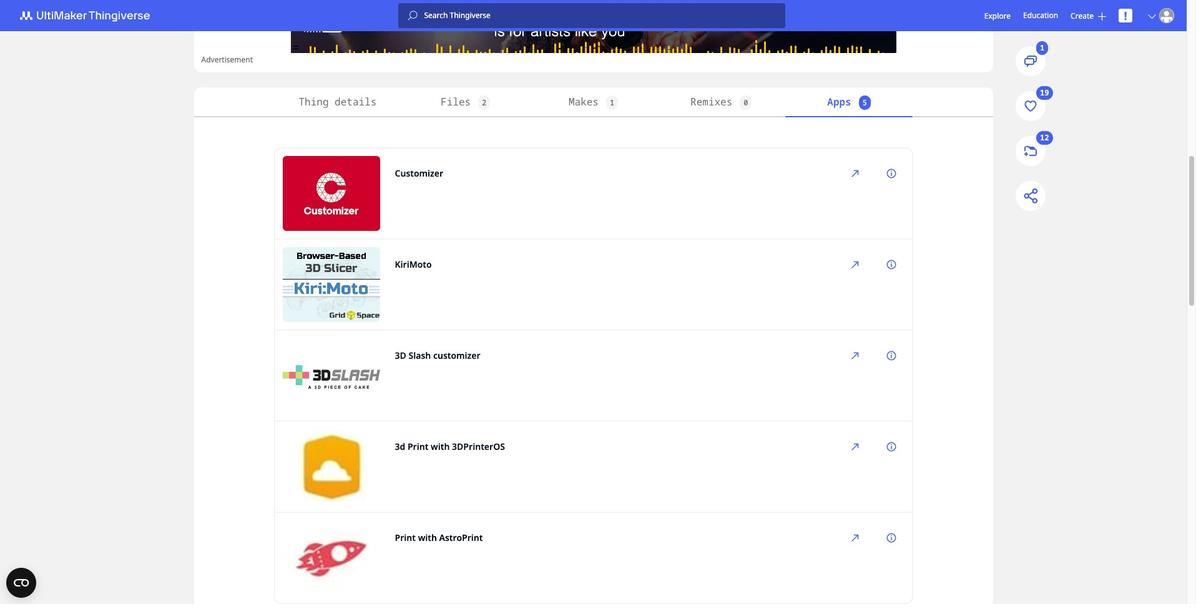 Task type: vqa. For each thing, say whether or not it's contained in the screenshot.
the 19
yes



Task type: locate. For each thing, give the bounding box(es) containing it.
open widget image
[[6, 568, 36, 598]]

1
[[1041, 43, 1045, 53], [610, 97, 615, 108]]

1 vertical spatial 1
[[610, 97, 615, 108]]

slash
[[409, 350, 431, 362]]

print
[[408, 441, 429, 453], [395, 532, 416, 544]]

1 right makes
[[610, 97, 615, 108]]

remixes
[[691, 95, 733, 109]]

print left astroprint
[[395, 532, 416, 544]]

5
[[863, 97, 868, 108]]

1 vertical spatial print
[[395, 532, 416, 544]]

0 vertical spatial 1
[[1041, 43, 1045, 53]]

1 down education link in the right of the page
[[1041, 43, 1045, 53]]

with
[[431, 441, 450, 453], [418, 532, 437, 544]]

0 horizontal spatial 1
[[610, 97, 615, 108]]

files
[[441, 95, 471, 109]]

thing details button
[[274, 87, 402, 117]]

3d
[[395, 441, 406, 453]]

astroprint
[[440, 532, 483, 544]]

customizer
[[395, 167, 444, 179]]

explore
[[985, 10, 1011, 21]]

makerbot logo image
[[12, 8, 165, 23]]

! link
[[1119, 8, 1133, 23]]

create
[[1071, 10, 1094, 21]]

with left 3dprinteros
[[431, 441, 450, 453]]

with left astroprint
[[418, 532, 437, 544]]

create button
[[1071, 10, 1107, 21]]

3d slash customizer
[[395, 350, 481, 362]]

Search Thingiverse text field
[[418, 11, 786, 21]]

advertisement
[[201, 54, 253, 65]]

print with astroprint
[[395, 532, 483, 544]]

print right 3d
[[408, 441, 429, 453]]



Task type: describe. For each thing, give the bounding box(es) containing it.
0
[[744, 97, 749, 108]]

thing details
[[299, 95, 377, 109]]

3dprinteros
[[452, 441, 505, 453]]

education link
[[1024, 9, 1059, 22]]

avatar image
[[1160, 8, 1175, 23]]

12
[[1041, 133, 1050, 143]]

education
[[1024, 10, 1059, 21]]

19
[[1041, 88, 1050, 98]]

3d
[[395, 350, 407, 362]]

advertisement element
[[291, 0, 897, 53]]

customizer
[[433, 350, 481, 362]]

0 vertical spatial print
[[408, 441, 429, 453]]

2
[[482, 97, 487, 108]]

1 horizontal spatial 1
[[1041, 43, 1045, 53]]

3d print with 3dprinteros
[[395, 441, 505, 453]]

plusicon image
[[1099, 12, 1107, 20]]

!
[[1125, 8, 1128, 23]]

0 vertical spatial with
[[431, 441, 450, 453]]

apps
[[828, 95, 852, 109]]

makes
[[569, 95, 599, 109]]

details
[[335, 95, 377, 109]]

explore button
[[985, 10, 1011, 21]]

1 vertical spatial with
[[418, 532, 437, 544]]

search control image
[[408, 11, 418, 21]]

kirimoto
[[395, 259, 432, 270]]

thing
[[299, 95, 329, 109]]



